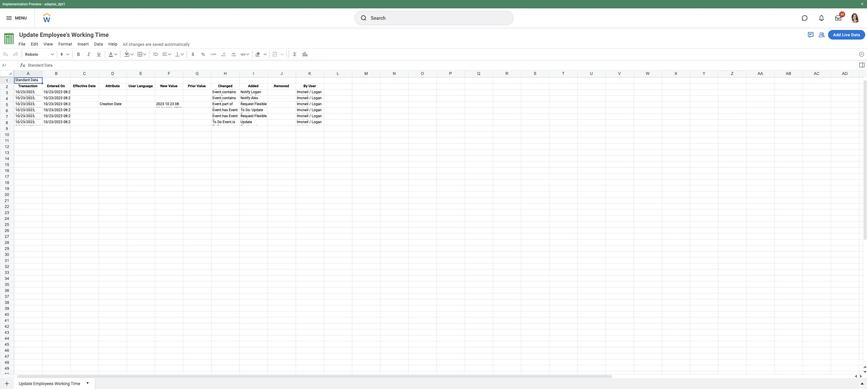 Task type: vqa. For each thing, say whether or not it's contained in the screenshot.
the feedback LINK
no



Task type: describe. For each thing, give the bounding box(es) containing it.
roboto button
[[23, 49, 56, 59]]

menu banner
[[0, 0, 868, 28]]

5 chevron down small image from the left
[[142, 51, 148, 57]]

border all image
[[137, 51, 143, 57]]

inbox large image
[[836, 15, 842, 21]]

eraser image
[[255, 51, 261, 57]]

live
[[843, 32, 851, 37]]

time for update employee's working time
[[95, 31, 109, 38]]

chevron down small image inside 9 'dropdown button'
[[65, 51, 71, 57]]

menu
[[15, 15, 27, 20]]

4 chevron down small image from the left
[[129, 51, 135, 57]]

3 chevron down small image from the left
[[113, 51, 119, 57]]

data inside button
[[852, 32, 861, 37]]

dollar sign image
[[190, 51, 196, 57]]

all
[[123, 42, 128, 47]]

fx image
[[19, 62, 26, 69]]

Formula Bar text field
[[26, 61, 857, 70]]

implementation preview -   adeptai_dpt1
[[2, 2, 65, 6]]

align bottom image
[[174, 51, 180, 57]]

italics image
[[86, 51, 92, 57]]

-
[[42, 2, 44, 6]]

working for employees
[[55, 381, 70, 386]]

numbers image
[[240, 51, 246, 57]]

percentage image
[[200, 51, 206, 57]]

adeptai_dpt1
[[44, 2, 65, 6]]

9 button
[[58, 49, 71, 59]]

chart image
[[302, 51, 308, 57]]

edit
[[31, 42, 38, 46]]

8 chevron down small image from the left
[[262, 51, 268, 57]]

chevron down small image inside roboto dropdown button
[[49, 51, 55, 57]]

changes
[[129, 42, 145, 47]]

33 button
[[832, 11, 846, 25]]

employee's
[[40, 31, 70, 38]]

9
[[61, 52, 63, 57]]

chevron up circle image
[[859, 51, 865, 57]]

all changes are saved automatically
[[123, 42, 190, 47]]

roboto
[[25, 52, 38, 57]]

add
[[834, 32, 842, 37]]

close environment banner image
[[861, 2, 865, 6]]

caret down small image
[[84, 380, 90, 386]]

profile logan mcneil image
[[851, 13, 861, 24]]

media classroom image
[[819, 31, 826, 38]]

justify image
[[5, 14, 13, 22]]

update for update employee's working time
[[19, 31, 38, 38]]

search image
[[360, 14, 367, 22]]

update employee's working time
[[19, 31, 109, 38]]

employees
[[33, 381, 54, 386]]

working for employee's
[[71, 31, 94, 38]]



Task type: locate. For each thing, give the bounding box(es) containing it.
autosum image
[[292, 51, 298, 57]]

add live data button
[[829, 30, 866, 40]]

chevron down small image right eraser icon
[[262, 51, 268, 57]]

add footer ws image
[[4, 381, 10, 387]]

text wrap image
[[153, 51, 159, 57]]

1 chevron down small image from the left
[[49, 51, 55, 57]]

bold image
[[75, 51, 81, 57]]

menu button
[[0, 8, 35, 28]]

thousands comma image
[[210, 51, 216, 57]]

automatically
[[165, 42, 190, 47]]

chevron down small image down help
[[113, 51, 119, 57]]

0 vertical spatial update
[[19, 31, 38, 38]]

0 horizontal spatial working
[[55, 381, 70, 386]]

0 vertical spatial time
[[95, 31, 109, 38]]

2 chevron down small image from the left
[[65, 51, 71, 57]]

time up help
[[95, 31, 109, 38]]

6 chevron down small image from the left
[[167, 51, 173, 57]]

data
[[852, 32, 861, 37], [94, 42, 103, 46]]

notifications large image
[[819, 15, 825, 21]]

data up underline image
[[94, 42, 103, 46]]

7 chevron down small image from the left
[[179, 51, 185, 57]]

time for update employees working time
[[71, 381, 80, 386]]

working up insert at top
[[71, 31, 94, 38]]

time left caret down small image
[[71, 381, 80, 386]]

saved
[[153, 42, 164, 47]]

1 horizontal spatial working
[[71, 31, 94, 38]]

update
[[19, 31, 38, 38], [19, 381, 32, 386]]

preview
[[29, 2, 41, 6]]

1 vertical spatial data
[[94, 42, 103, 46]]

33
[[841, 13, 845, 16]]

time
[[95, 31, 109, 38], [71, 381, 80, 386]]

align left image
[[162, 51, 168, 57]]

activity stream image
[[808, 31, 815, 38]]

are
[[146, 42, 151, 47]]

data right "live"
[[852, 32, 861, 37]]

chevron down small image
[[49, 51, 55, 57], [65, 51, 71, 57], [113, 51, 119, 57], [129, 51, 135, 57], [142, 51, 148, 57], [167, 51, 173, 57], [179, 51, 185, 57], [262, 51, 268, 57]]

menus menu bar
[[16, 40, 120, 49]]

data inside menus menu bar
[[94, 42, 103, 46]]

implementation
[[2, 2, 28, 6]]

chevron down small image left 9
[[49, 51, 55, 57]]

None text field
[[1, 61, 18, 70]]

remove zero image
[[221, 51, 227, 57]]

toolbar container region
[[0, 48, 857, 60]]

add live data
[[834, 32, 861, 37]]

working inside update employees working time button
[[55, 381, 70, 386]]

1 vertical spatial time
[[71, 381, 80, 386]]

0 horizontal spatial time
[[71, 381, 80, 386]]

0 vertical spatial working
[[71, 31, 94, 38]]

grid
[[0, 70, 868, 389]]

update for update employees working time
[[19, 381, 32, 386]]

all changes are saved automatically button
[[120, 42, 190, 47]]

update employee's working time button
[[16, 31, 120, 39]]

working right "employees"
[[55, 381, 70, 386]]

0 horizontal spatial data
[[94, 42, 103, 46]]

update left "employees"
[[19, 381, 32, 386]]

chevron down small image right 9
[[65, 51, 71, 57]]

format
[[58, 42, 72, 46]]

working
[[71, 31, 94, 38], [55, 381, 70, 386]]

chevron down small image down are
[[142, 51, 148, 57]]

Search Workday  search field
[[371, 11, 501, 25]]

1 vertical spatial update
[[19, 381, 32, 386]]

caret up image
[[860, 381, 866, 387]]

update employees working time button
[[16, 378, 83, 388]]

chevron down small image left 'align bottom' image
[[167, 51, 173, 57]]

1 horizontal spatial time
[[95, 31, 109, 38]]

working inside update employee's working time button
[[71, 31, 94, 38]]

insert
[[78, 42, 89, 46]]

add zero image
[[231, 51, 237, 57]]

chevron down small image left border all icon
[[129, 51, 135, 57]]

1 vertical spatial working
[[55, 381, 70, 386]]

view
[[44, 42, 53, 46]]

1 horizontal spatial data
[[852, 32, 861, 37]]

0 vertical spatial data
[[852, 32, 861, 37]]

formula editor image
[[859, 61, 866, 69]]

file
[[19, 42, 25, 46]]

underline image
[[96, 51, 102, 57]]

chevron down small image left dollar sign image
[[179, 51, 185, 57]]

update up edit
[[19, 31, 38, 38]]

chevron down small image
[[245, 51, 251, 57]]

update employees working time
[[19, 381, 80, 386]]

help
[[109, 42, 118, 46]]



